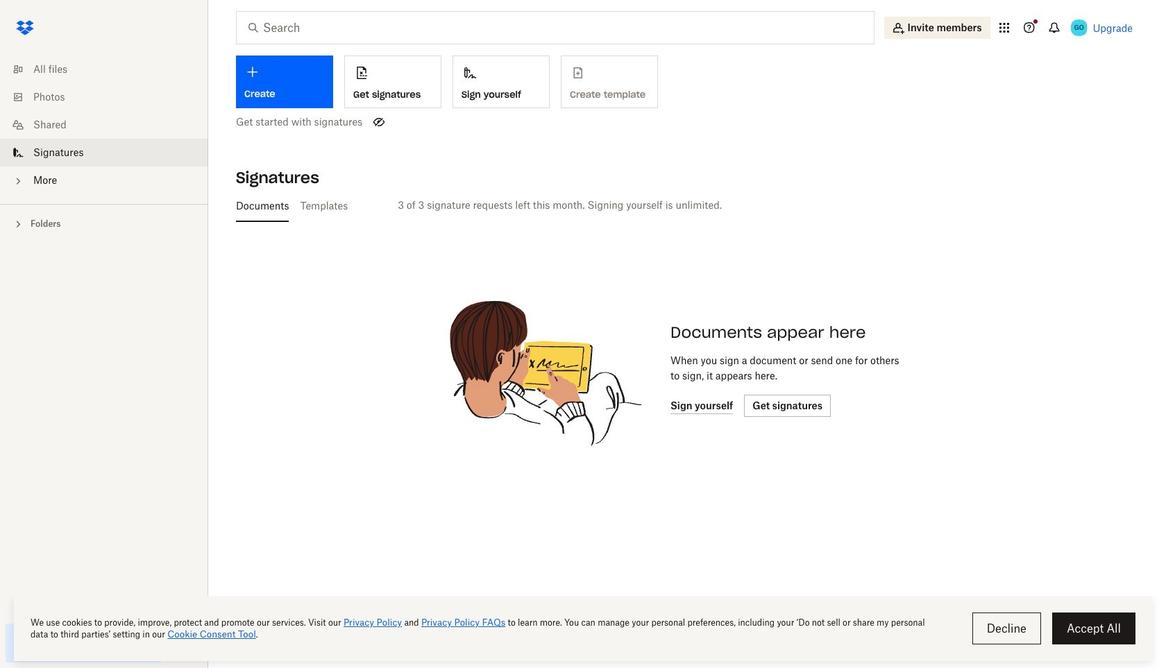Task type: locate. For each thing, give the bounding box(es) containing it.
more image
[[11, 174, 25, 188]]

Search text field
[[263, 19, 846, 36]]

tab list
[[230, 189, 1138, 222]]

list
[[0, 47, 208, 204]]

list item
[[0, 139, 208, 167]]



Task type: vqa. For each thing, say whether or not it's contained in the screenshot.
More image
yes



Task type: describe. For each thing, give the bounding box(es) containing it.
dropbox image
[[11, 14, 39, 42]]



